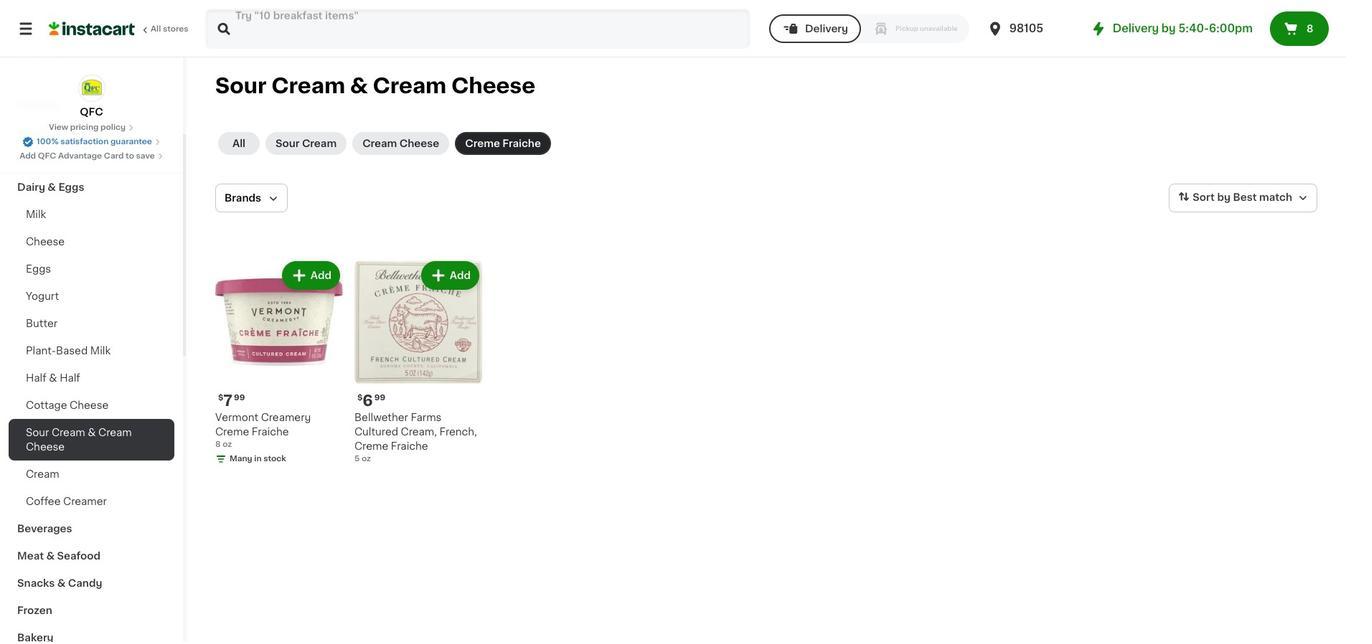 Task type: locate. For each thing, give the bounding box(es) containing it.
cream cheese
[[362, 138, 439, 149]]

0 horizontal spatial product group
[[215, 258, 343, 468]]

0 vertical spatial creme
[[465, 138, 500, 149]]

all left the stores
[[151, 25, 161, 33]]

lists link
[[9, 40, 174, 69]]

1 $ from the left
[[218, 394, 223, 402]]

1 horizontal spatial creme
[[354, 441, 388, 451]]

1 vertical spatial qfc
[[38, 152, 56, 160]]

oz right '5'
[[362, 455, 371, 463]]

$
[[218, 394, 223, 402], [357, 394, 363, 402]]

0 horizontal spatial $
[[218, 394, 223, 402]]

$ up vermont
[[218, 394, 223, 402]]

1 horizontal spatial add button
[[422, 263, 478, 288]]

satisfaction
[[60, 138, 109, 146]]

2 vertical spatial creme
[[354, 441, 388, 451]]

snacks & candy link
[[9, 570, 174, 597]]

sour cream link
[[265, 132, 347, 155]]

creme fraiche link
[[455, 132, 551, 155]]

to
[[126, 152, 134, 160]]

0 horizontal spatial creme
[[215, 427, 249, 437]]

milk
[[26, 210, 46, 220], [90, 346, 111, 356]]

creme fraiche
[[465, 138, 541, 149]]

meat
[[17, 551, 44, 561]]

1 add button from the left
[[283, 263, 339, 288]]

cottage
[[26, 400, 67, 410]]

0 horizontal spatial by
[[1162, 23, 1176, 34]]

& for seafood
[[46, 551, 55, 561]]

& inside sour cream & cream cheese
[[88, 428, 96, 438]]

lists
[[40, 50, 65, 60]]

& down cottage cheese link
[[88, 428, 96, 438]]

thanksgiving
[[17, 128, 86, 138]]

0 horizontal spatial delivery
[[805, 24, 848, 34]]

98105 button
[[986, 9, 1073, 49]]

0 horizontal spatial add button
[[283, 263, 339, 288]]

1 horizontal spatial half
[[60, 373, 80, 383]]

1 vertical spatial eggs
[[26, 264, 51, 274]]

stores
[[163, 25, 188, 33]]

1 horizontal spatial fraiche
[[391, 441, 428, 451]]

1 horizontal spatial eggs
[[58, 182, 84, 192]]

half down plant-based milk
[[60, 373, 80, 383]]

by left 5:40- in the right of the page
[[1162, 23, 1176, 34]]

0 horizontal spatial sour cream & cream cheese
[[26, 428, 132, 452]]

eggs
[[58, 182, 84, 192], [26, 264, 51, 274]]

sour cream
[[276, 138, 337, 149]]

1 vertical spatial oz
[[362, 455, 371, 463]]

1 vertical spatial creme
[[215, 427, 249, 437]]

1 horizontal spatial by
[[1217, 192, 1231, 202]]

$ for 7
[[218, 394, 223, 402]]

0 vertical spatial milk
[[26, 210, 46, 220]]

all stores link
[[49, 9, 189, 49]]

butter
[[26, 319, 57, 329]]

0 horizontal spatial all
[[151, 25, 161, 33]]

2 horizontal spatial add
[[450, 271, 471, 281]]

milk down dairy
[[26, 210, 46, 220]]

seafood
[[57, 551, 100, 561]]

creme
[[465, 138, 500, 149], [215, 427, 249, 437], [354, 441, 388, 451]]

best
[[1233, 192, 1257, 202]]

& for eggs
[[48, 182, 56, 192]]

&
[[350, 75, 368, 96], [48, 182, 56, 192], [49, 373, 57, 383], [88, 428, 96, 438], [46, 551, 55, 561], [57, 578, 66, 588]]

1 99 from the left
[[234, 394, 245, 402]]

0 horizontal spatial 99
[[234, 394, 245, 402]]

1 vertical spatial 8
[[215, 441, 221, 448]]

sour cream & cream cheese down cottage cheese
[[26, 428, 132, 452]]

2 $ from the left
[[357, 394, 363, 402]]

half & half link
[[9, 364, 174, 392]]

add for 6
[[450, 271, 471, 281]]

0 vertical spatial sour cream & cream cheese
[[215, 75, 535, 96]]

& right meat at the left bottom
[[46, 551, 55, 561]]

sour up all link
[[215, 75, 267, 96]]

8 inside button
[[1307, 24, 1313, 34]]

0 horizontal spatial sour
[[26, 428, 49, 438]]

sour cream & cream cheese
[[215, 75, 535, 96], [26, 428, 132, 452]]

half down plant-
[[26, 373, 46, 383]]

guarantee
[[110, 138, 152, 146]]

0 vertical spatial fraiche
[[502, 138, 541, 149]]

qfc link
[[78, 75, 105, 119]]

half
[[26, 373, 46, 383], [60, 373, 80, 383]]

$ inside $ 7 99
[[218, 394, 223, 402]]

0 horizontal spatial milk
[[26, 210, 46, 220]]

all for all
[[232, 138, 245, 149]]

cream link
[[9, 461, 174, 488]]

qfc logo image
[[78, 75, 105, 102]]

1 vertical spatial milk
[[90, 346, 111, 356]]

milk right based
[[90, 346, 111, 356]]

0 horizontal spatial oz
[[223, 441, 232, 448]]

produce
[[17, 155, 61, 165]]

0 vertical spatial 8
[[1307, 24, 1313, 34]]

0 horizontal spatial 8
[[215, 441, 221, 448]]

view pricing policy
[[49, 123, 126, 131]]

coffee creamer link
[[9, 488, 174, 515]]

1 horizontal spatial 99
[[374, 394, 385, 402]]

by for sort
[[1217, 192, 1231, 202]]

all up brands
[[232, 138, 245, 149]]

creamer
[[63, 497, 107, 507]]

1 vertical spatial sour cream & cream cheese
[[26, 428, 132, 452]]

1 horizontal spatial add
[[311, 271, 331, 281]]

cottage cheese
[[26, 400, 109, 410]]

brands
[[225, 193, 261, 203]]

99 inside $ 7 99
[[234, 394, 245, 402]]

many
[[230, 455, 252, 463]]

oz inside bellwether farms cultured cream, french, creme fraiche 5 oz
[[362, 455, 371, 463]]

beverages
[[17, 524, 72, 534]]

creme inside bellwether farms cultured cream, french, creme fraiche 5 oz
[[354, 441, 388, 451]]

2 add button from the left
[[422, 263, 478, 288]]

2 horizontal spatial fraiche
[[502, 138, 541, 149]]

by inside delivery by 5:40-6:00pm link
[[1162, 23, 1176, 34]]

service type group
[[769, 14, 969, 43]]

1 horizontal spatial 8
[[1307, 24, 1313, 34]]

0 vertical spatial oz
[[223, 441, 232, 448]]

2 horizontal spatial sour
[[276, 138, 300, 149]]

& for half
[[49, 373, 57, 383]]

vermont creamery creme fraiche 8 oz
[[215, 413, 311, 448]]

2 product group from the left
[[354, 258, 482, 465]]

qfc up view pricing policy link
[[80, 107, 103, 117]]

Search field
[[207, 10, 749, 47]]

cream
[[271, 75, 345, 96], [373, 75, 446, 96], [302, 138, 337, 149], [362, 138, 397, 149], [52, 428, 85, 438], [98, 428, 132, 438], [26, 469, 59, 479]]

by inside best match sort by field
[[1217, 192, 1231, 202]]

advantage
[[58, 152, 102, 160]]

& inside 'link'
[[57, 578, 66, 588]]

$ inside $ 6 99
[[357, 394, 363, 402]]

99
[[234, 394, 245, 402], [374, 394, 385, 402]]

frozen
[[17, 606, 52, 616]]

0 vertical spatial by
[[1162, 23, 1176, 34]]

0 horizontal spatial fraiche
[[252, 427, 289, 437]]

1 vertical spatial sour
[[276, 138, 300, 149]]

meat & seafood link
[[9, 542, 174, 570]]

farms
[[411, 413, 442, 423]]

99 inside $ 6 99
[[374, 394, 385, 402]]

sour cream & cream cheese up cream cheese
[[215, 75, 535, 96]]

1 vertical spatial all
[[232, 138, 245, 149]]

delivery inside delivery button
[[805, 24, 848, 34]]

add qfc advantage card to save
[[19, 152, 155, 160]]

by right sort
[[1217, 192, 1231, 202]]

1 horizontal spatial $
[[357, 394, 363, 402]]

1 horizontal spatial delivery
[[1113, 23, 1159, 34]]

product group
[[215, 258, 343, 468], [354, 258, 482, 465]]

recipes link
[[9, 92, 174, 119]]

qfc down 100%
[[38, 152, 56, 160]]

match
[[1259, 192, 1292, 202]]

delivery inside delivery by 5:40-6:00pm link
[[1113, 23, 1159, 34]]

1 horizontal spatial product group
[[354, 258, 482, 465]]

99 for 7
[[234, 394, 245, 402]]

1 horizontal spatial oz
[[362, 455, 371, 463]]

0 vertical spatial all
[[151, 25, 161, 33]]

dairy & eggs
[[17, 182, 84, 192]]

sour right all link
[[276, 138, 300, 149]]

0 vertical spatial sour
[[215, 75, 267, 96]]

0 horizontal spatial eggs
[[26, 264, 51, 274]]

snacks & candy
[[17, 578, 102, 588]]

bellwether
[[354, 413, 408, 423]]

1 horizontal spatial qfc
[[80, 107, 103, 117]]

$ up bellwether
[[357, 394, 363, 402]]

1 vertical spatial by
[[1217, 192, 1231, 202]]

french,
[[439, 427, 477, 437]]

fraiche
[[502, 138, 541, 149], [252, 427, 289, 437], [391, 441, 428, 451]]

1 horizontal spatial all
[[232, 138, 245, 149]]

qfc
[[80, 107, 103, 117], [38, 152, 56, 160]]

delivery button
[[769, 14, 861, 43]]

card
[[104, 152, 124, 160]]

fraiche inside "vermont creamery creme fraiche 8 oz"
[[252, 427, 289, 437]]

eggs down advantage
[[58, 182, 84, 192]]

8
[[1307, 24, 1313, 34], [215, 441, 221, 448]]

99 right 6
[[374, 394, 385, 402]]

& left candy
[[57, 578, 66, 588]]

100%
[[37, 138, 58, 146]]

cheese
[[451, 75, 535, 96], [400, 138, 439, 149], [26, 237, 65, 247], [70, 400, 109, 410], [26, 442, 65, 452]]

1 horizontal spatial sour
[[215, 75, 267, 96]]

0 vertical spatial qfc
[[80, 107, 103, 117]]

1 product group from the left
[[215, 258, 343, 468]]

& up cottage
[[49, 373, 57, 383]]

99 for 6
[[374, 394, 385, 402]]

99 right 7
[[234, 394, 245, 402]]

oz up many
[[223, 441, 232, 448]]

dairy
[[17, 182, 45, 192]]

2 vertical spatial fraiche
[[391, 441, 428, 451]]

& up cream cheese
[[350, 75, 368, 96]]

1 vertical spatial fraiche
[[252, 427, 289, 437]]

instacart logo image
[[49, 20, 135, 37]]

save
[[136, 152, 155, 160]]

best match
[[1233, 192, 1292, 202]]

0 horizontal spatial half
[[26, 373, 46, 383]]

2 99 from the left
[[374, 394, 385, 402]]

2 vertical spatial sour
[[26, 428, 49, 438]]

None search field
[[205, 9, 750, 49]]

by
[[1162, 23, 1176, 34], [1217, 192, 1231, 202]]

creme inside "vermont creamery creme fraiche 8 oz"
[[215, 427, 249, 437]]

all
[[151, 25, 161, 33], [232, 138, 245, 149]]

& right dairy
[[48, 182, 56, 192]]

sour down cottage
[[26, 428, 49, 438]]

eggs up yogurt
[[26, 264, 51, 274]]

delivery by 5:40-6:00pm
[[1113, 23, 1253, 34]]

view
[[49, 123, 68, 131]]



Task type: describe. For each thing, give the bounding box(es) containing it.
by for delivery
[[1162, 23, 1176, 34]]

5:40-
[[1178, 23, 1209, 34]]

eggs link
[[9, 255, 174, 283]]

all for all stores
[[151, 25, 161, 33]]

product group containing 7
[[215, 258, 343, 468]]

milk link
[[9, 201, 174, 228]]

view pricing policy link
[[49, 122, 134, 133]]

fraiche inside bellwether farms cultured cream, french, creme fraiche 5 oz
[[391, 441, 428, 451]]

2 half from the left
[[60, 373, 80, 383]]

recipes
[[17, 100, 59, 110]]

oz inside "vermont creamery creme fraiche 8 oz"
[[223, 441, 232, 448]]

100% satisfaction guarantee
[[37, 138, 152, 146]]

candy
[[68, 578, 102, 588]]

8 button
[[1270, 11, 1329, 46]]

$ for 6
[[357, 394, 363, 402]]

1 horizontal spatial milk
[[90, 346, 111, 356]]

add qfc advantage card to save link
[[19, 151, 163, 162]]

many in stock
[[230, 455, 286, 463]]

2 horizontal spatial creme
[[465, 138, 500, 149]]

5
[[354, 455, 360, 463]]

meat & seafood
[[17, 551, 100, 561]]

in
[[254, 455, 262, 463]]

thanksgiving link
[[9, 119, 174, 146]]

cheese link
[[9, 228, 174, 255]]

yogurt
[[26, 291, 59, 301]]

0 horizontal spatial qfc
[[38, 152, 56, 160]]

add button for 6
[[422, 263, 478, 288]]

$ 6 99
[[357, 393, 385, 408]]

add button for 7
[[283, 263, 339, 288]]

1 horizontal spatial sour cream & cream cheese
[[215, 75, 535, 96]]

bellwether farms cultured cream, french, creme fraiche 5 oz
[[354, 413, 477, 463]]

100% satisfaction guarantee button
[[22, 133, 161, 148]]

& for candy
[[57, 578, 66, 588]]

0 vertical spatial eggs
[[58, 182, 84, 192]]

98105
[[1009, 23, 1043, 34]]

cultured
[[354, 427, 398, 437]]

delivery by 5:40-6:00pm link
[[1090, 20, 1253, 37]]

plant-
[[26, 346, 56, 356]]

butter link
[[9, 310, 174, 337]]

$ 7 99
[[218, 393, 245, 408]]

7
[[223, 393, 232, 408]]

dairy & eggs link
[[9, 174, 174, 201]]

cream cheese link
[[352, 132, 449, 155]]

sort by
[[1193, 192, 1231, 202]]

policy
[[100, 123, 126, 131]]

brands button
[[215, 184, 288, 212]]

6
[[363, 393, 373, 408]]

plant-based milk link
[[9, 337, 174, 364]]

product group containing 6
[[354, 258, 482, 465]]

snacks
[[17, 578, 55, 588]]

stock
[[264, 455, 286, 463]]

add for 7
[[311, 271, 331, 281]]

0 horizontal spatial add
[[19, 152, 36, 160]]

coffee creamer
[[26, 497, 107, 507]]

all link
[[218, 132, 260, 155]]

plant-based milk
[[26, 346, 111, 356]]

1 half from the left
[[26, 373, 46, 383]]

pricing
[[70, 123, 99, 131]]

coffee
[[26, 497, 61, 507]]

cream,
[[401, 427, 437, 437]]

half & half
[[26, 373, 80, 383]]

yogurt link
[[9, 283, 174, 310]]

sour cream & cream cheese link
[[9, 419, 174, 461]]

frozen link
[[9, 597, 174, 624]]

delivery for delivery by 5:40-6:00pm
[[1113, 23, 1159, 34]]

vermont
[[215, 413, 258, 423]]

6:00pm
[[1209, 23, 1253, 34]]

beverages link
[[9, 515, 174, 542]]

8 inside "vermont creamery creme fraiche 8 oz"
[[215, 441, 221, 448]]

creamery
[[261, 413, 311, 423]]

produce link
[[9, 146, 174, 174]]

delivery for delivery
[[805, 24, 848, 34]]

based
[[56, 346, 88, 356]]

all stores
[[151, 25, 188, 33]]

Best match Sort by field
[[1169, 184, 1317, 212]]

sort
[[1193, 192, 1215, 202]]

cottage cheese link
[[9, 392, 174, 419]]



Task type: vqa. For each thing, say whether or not it's contained in the screenshot.
Brands
yes



